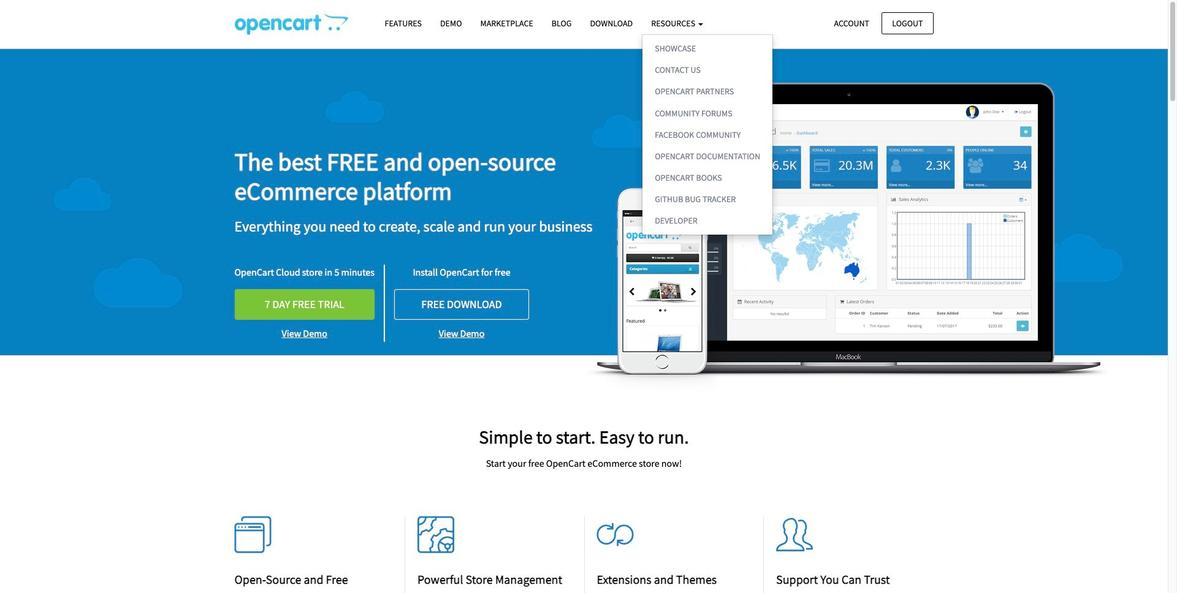 Task type: describe. For each thing, give the bounding box(es) containing it.
opencart - open source shopping cart solution image
[[234, 13, 348, 35]]



